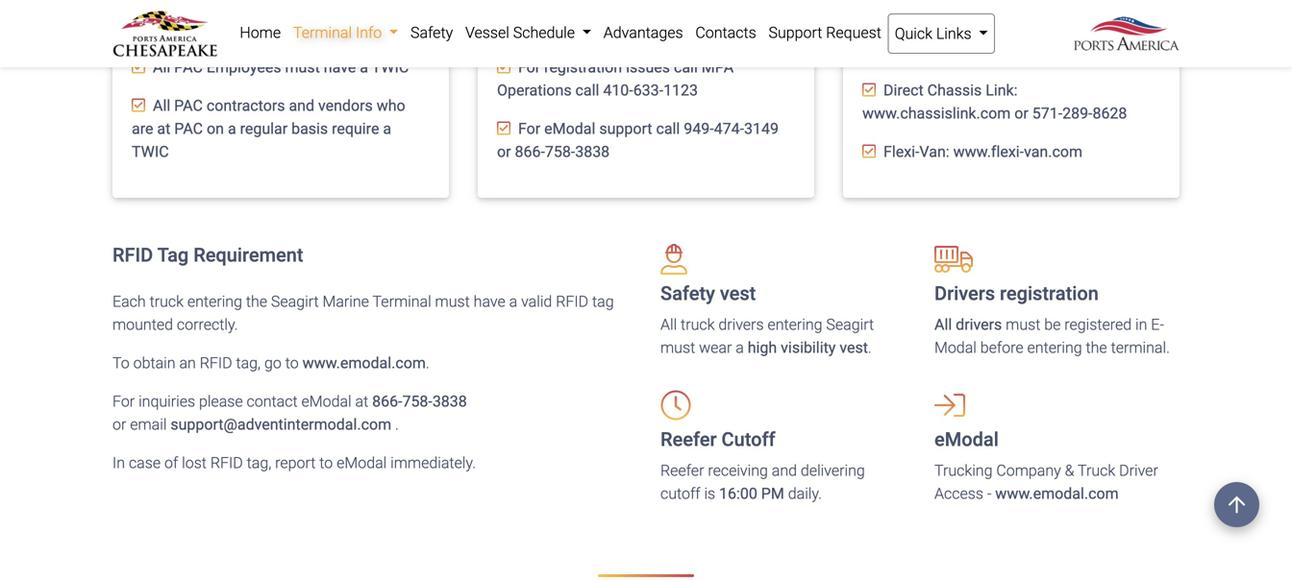 Task type: vqa. For each thing, say whether or not it's contained in the screenshot.
call to the middle
yes



Task type: describe. For each thing, give the bounding box(es) containing it.
e-
[[1152, 316, 1165, 334]]

in
[[1136, 316, 1148, 334]]

contact
[[247, 393, 298, 411]]

or inside for emodal support call 949-474-3149 or 866-758-3838
[[497, 143, 511, 161]]

driver
[[1120, 462, 1159, 481]]

rfid right lost
[[210, 455, 243, 473]]

truckers
[[153, 20, 212, 38]]

registration for drivers registration
[[1000, 283, 1099, 306]]

reefer for reefer cutoff
[[661, 429, 717, 452]]

trucking company & truck driver access -
[[935, 462, 1159, 504]]

to obtain an rfid tag, go to www.emodal.com .
[[113, 355, 430, 373]]

in case of lost rfid tag, report to emodal immediately.
[[113, 455, 476, 473]]

8610
[[923, 43, 958, 61]]

all for all drivers
[[935, 316, 952, 334]]

tag
[[592, 293, 614, 311]]

trucking
[[935, 462, 993, 481]]

terminal
[[373, 293, 432, 311]]

check square image for direct chassis link:
[[863, 82, 876, 98]]

are
[[132, 120, 153, 138]]

delivering
[[801, 462, 865, 481]]

go to top image
[[1215, 483, 1260, 528]]

drivers inside the all truck drivers entering seagirt must wear a
[[719, 316, 764, 334]]

1 horizontal spatial www.emodal.com
[[665, 20, 788, 38]]

410-633-1123 link
[[603, 81, 698, 100]]

0 vertical spatial go
[[626, 20, 644, 38]]

all drivers
[[935, 316, 1003, 334]]

or inside trac leasing: www.tracconnect.com or 410-409-8610
[[1145, 20, 1159, 38]]

mpa
[[702, 58, 734, 77]]

474-
[[714, 120, 744, 138]]

and inside all pac contractors and vendors who are at pac on a regular basis require a twic
[[289, 97, 315, 115]]

0 vertical spatial have
[[271, 20, 303, 38]]

check square image for trac leasing:
[[863, 21, 876, 36]]

must inside each truck entering the seagirt marine terminal must have a valid rfid tag mounted correctly.
[[435, 293, 470, 311]]

a inside the all truck drivers entering seagirt must wear a
[[736, 339, 744, 358]]

cutoff
[[722, 429, 776, 452]]

truckers need to have a valid twic
[[153, 20, 392, 38]]

2 drivers from the left
[[956, 316, 1003, 334]]

1 vertical spatial have
[[324, 58, 356, 77]]

who
[[377, 97, 406, 115]]

safety for safety vest
[[661, 283, 716, 306]]

0 vertical spatial 866-758-3838 link
[[515, 143, 610, 161]]

registration for for registration go to www.emodal.com
[[545, 20, 622, 38]]

seagirt for the
[[271, 293, 319, 311]]

949-
[[684, 120, 714, 138]]

direct chassis link: www.chassislink.com or 571-289-8628
[[863, 81, 1128, 123]]

terminal.
[[1112, 339, 1171, 358]]

8628
[[1093, 105, 1128, 123]]

need
[[216, 20, 250, 38]]

trac
[[884, 20, 923, 38]]

safety link
[[405, 13, 459, 52]]

modal
[[935, 339, 977, 358]]

registration for for registration issues call mpa operations call
[[545, 58, 622, 77]]

truck for all
[[681, 316, 715, 334]]

to
[[113, 355, 130, 373]]

www.chassislink.com
[[863, 105, 1011, 123]]

1 vertical spatial 866-758-3838 link
[[372, 393, 467, 411]]

check square image for all pac contractors and vendors who are at pac on a regular basis require a twic
[[132, 98, 145, 113]]

high visibility vest .
[[748, 339, 872, 358]]

van.com
[[1024, 143, 1083, 161]]

3149
[[744, 120, 779, 138]]

of
[[164, 455, 178, 473]]

all for all pac contractors and vendors who are at pac on a regular basis require a twic
[[153, 97, 170, 115]]

rfid inside each truck entering the seagirt marine terminal must have a valid rfid tag mounted correctly.
[[556, 293, 589, 311]]

regular
[[240, 120, 288, 138]]

request
[[826, 24, 882, 42]]

contractors
[[207, 97, 285, 115]]

-
[[988, 485, 992, 504]]

support
[[600, 120, 653, 138]]

an
[[179, 355, 196, 373]]

entering inside the all truck drivers entering seagirt must wear a
[[768, 316, 823, 334]]

check square image for flexi-van:
[[863, 144, 876, 159]]

links
[[937, 25, 972, 43]]

requirement
[[194, 245, 303, 267]]

leasing:
[[926, 20, 984, 38]]

www.flexi-van.com link
[[954, 143, 1083, 161]]

a up all pac employees must have a twic
[[307, 20, 315, 38]]

employees
[[207, 58, 281, 77]]

access
[[935, 485, 984, 504]]

on
[[207, 120, 224, 138]]

758- inside for emodal support call 949-474-3149 or 866-758-3838
[[545, 143, 575, 161]]

support@adventintermodal.com link
[[171, 416, 395, 434]]

support request link
[[763, 13, 888, 52]]

correctly.
[[177, 316, 238, 334]]

each
[[113, 293, 146, 311]]

report
[[275, 455, 316, 473]]

at inside all pac contractors and vendors who are at pac on a regular basis require a twic
[[157, 120, 171, 138]]

immediately.
[[391, 455, 476, 473]]

truck
[[1078, 462, 1116, 481]]

contacts
[[696, 24, 757, 42]]

be
[[1045, 316, 1061, 334]]

3 pac from the top
[[174, 120, 203, 138]]

all for all pac employees must have a twic
[[153, 58, 170, 77]]

0 vertical spatial tag,
[[236, 355, 261, 373]]

obtain
[[133, 355, 176, 373]]

case
[[129, 455, 161, 473]]

1 vertical spatial vest
[[840, 339, 869, 358]]

409-
[[893, 43, 923, 61]]

twic for truckers need to have a valid twic
[[354, 20, 392, 38]]

0 horizontal spatial valid
[[319, 20, 351, 38]]

cutoff
[[661, 485, 701, 504]]

registered
[[1065, 316, 1132, 334]]

have inside each truck entering the seagirt marine terminal must have a valid rfid tag mounted correctly.
[[474, 293, 506, 311]]

valid inside each truck entering the seagirt marine terminal must have a valid rfid tag mounted correctly.
[[521, 293, 552, 311]]

require
[[332, 120, 379, 138]]

1 vertical spatial 410-
[[603, 81, 634, 100]]

all pac contractors and vendors who are at pac on a regular basis require a twic
[[132, 97, 406, 161]]

289-
[[1063, 105, 1093, 123]]

to right report
[[320, 455, 333, 473]]

safety for safety
[[411, 24, 453, 42]]

tag
[[157, 245, 189, 267]]

please
[[199, 393, 243, 411]]

check square image for for registration issues call mpa operations call
[[497, 59, 511, 75]]

home
[[240, 24, 281, 42]]

wear
[[699, 339, 732, 358]]

emodal right report
[[337, 455, 387, 473]]

a up vendors on the top left of the page
[[360, 58, 368, 77]]



Task type: locate. For each thing, give the bounding box(es) containing it.
rfid right 'an'
[[200, 355, 232, 373]]

support@adventintermodal.com
[[171, 416, 392, 434]]

seagirt inside each truck entering the seagirt marine terminal must have a valid rfid tag mounted correctly.
[[271, 293, 319, 311]]

1 horizontal spatial 866-758-3838 link
[[515, 143, 610, 161]]

home link
[[234, 13, 287, 52]]

758- down operations
[[545, 143, 575, 161]]

www.emodal.com down each truck entering the seagirt marine terminal must have a valid rfid tag mounted correctly.
[[303, 355, 426, 373]]

1 horizontal spatial www.emodal.com link
[[665, 20, 788, 38]]

the
[[246, 293, 267, 311], [1086, 339, 1108, 358]]

1123
[[664, 81, 698, 100]]

2 vertical spatial registration
[[1000, 283, 1099, 306]]

for for for emodal support call 949-474-3149 or 866-758-3838
[[518, 120, 541, 138]]

rfid left 'tag'
[[113, 245, 153, 267]]

866- up immediately.
[[372, 393, 402, 411]]

receiving
[[708, 462, 768, 481]]

866- down operations
[[515, 143, 545, 161]]

and inside reefer receiving and delivering cutoff is
[[772, 462, 797, 481]]

2 vertical spatial twic
[[132, 143, 169, 161]]

call for support
[[656, 120, 680, 138]]

daily.
[[789, 485, 822, 504]]

must inside the all truck drivers entering seagirt must wear a
[[661, 339, 696, 358]]

0 vertical spatial 866-
[[515, 143, 545, 161]]

1 horizontal spatial go
[[626, 20, 644, 38]]

entering down be
[[1028, 339, 1083, 358]]

have up all pac employees must have a twic
[[271, 20, 303, 38]]

all up are
[[153, 97, 170, 115]]

or inside direct chassis link: www.chassislink.com or 571-289-8628
[[1015, 105, 1029, 123]]

1 vertical spatial www.emodal.com
[[303, 355, 426, 373]]

for emodal support call 949-474-3149 or 866-758-3838
[[497, 120, 779, 161]]

rfid
[[113, 245, 153, 267], [556, 293, 589, 311], [200, 355, 232, 373], [210, 455, 243, 473]]

or left email
[[113, 416, 126, 434]]

3838 down support
[[575, 143, 610, 161]]

0 horizontal spatial 866-
[[372, 393, 402, 411]]

seagirt inside the all truck drivers entering seagirt must wear a
[[827, 316, 874, 334]]

for inside for emodal support call 949-474-3149 or 866-758-3838
[[518, 120, 541, 138]]

410- down request in the right of the page
[[863, 43, 893, 61]]

2 horizontal spatial www.emodal.com
[[996, 485, 1119, 504]]

0 vertical spatial reefer
[[661, 429, 717, 452]]

visibility
[[781, 339, 836, 358]]

1 vertical spatial go
[[265, 355, 282, 373]]

0 horizontal spatial safety
[[411, 24, 453, 42]]

410-633-1123
[[603, 81, 698, 100]]

rfid tag requirement
[[113, 245, 303, 267]]

all for all truck drivers entering seagirt must wear a
[[661, 316, 677, 334]]

email
[[130, 416, 167, 434]]

seagirt for entering
[[827, 316, 874, 334]]

866- inside for emodal support call 949-474-3149 or 866-758-3838
[[515, 143, 545, 161]]

0 horizontal spatial at
[[157, 120, 171, 138]]

410-
[[863, 43, 893, 61], [603, 81, 634, 100]]

866-758-3838 link down operations
[[515, 143, 610, 161]]

0 horizontal spatial have
[[271, 20, 303, 38]]

. right visibility
[[869, 339, 872, 358]]

0 horizontal spatial 3838
[[433, 393, 467, 411]]

must down truckers need to have a valid twic
[[285, 58, 320, 77]]

marine
[[323, 293, 369, 311]]

link:
[[986, 81, 1018, 100]]

for inside for inquiries please contact emodal at 866-758-3838 or email support@adventintermodal.com .
[[113, 393, 135, 411]]

quick links
[[895, 25, 976, 43]]

1 horizontal spatial valid
[[521, 293, 552, 311]]

rfid left "tag"
[[556, 293, 589, 311]]

reefer cutoff
[[661, 429, 776, 452]]

1 vertical spatial 758-
[[402, 393, 433, 411]]

at up support@adventintermodal.com link
[[355, 393, 369, 411]]

1 vertical spatial twic
[[372, 58, 409, 77]]

twic up who
[[372, 58, 409, 77]]

go up contact
[[265, 355, 282, 373]]

check square image
[[132, 21, 145, 36], [497, 21, 511, 36], [132, 59, 145, 75], [863, 82, 876, 98], [132, 98, 145, 113]]

pac down truckers
[[174, 58, 203, 77]]

0 vertical spatial 758-
[[545, 143, 575, 161]]

emodal inside for emodal support call 949-474-3149 or 866-758-3838
[[545, 120, 596, 138]]

reefer
[[661, 429, 717, 452], [661, 462, 705, 481]]

0 vertical spatial call
[[674, 58, 698, 77]]

all up modal
[[935, 316, 952, 334]]

vest
[[720, 283, 756, 306], [840, 339, 869, 358]]

866-758-3838 link up immediately.
[[372, 393, 467, 411]]

0 vertical spatial 3838
[[575, 143, 610, 161]]

2 vertical spatial www.emodal.com link
[[996, 485, 1119, 504]]

1 horizontal spatial 410-
[[863, 43, 893, 61]]

0 vertical spatial valid
[[319, 20, 351, 38]]

www.tracconnect.com
[[988, 20, 1141, 38]]

and up 'basis'
[[289, 97, 315, 115]]

call left 949-
[[656, 120, 680, 138]]

2 horizontal spatial .
[[869, 339, 872, 358]]

drivers up "high"
[[719, 316, 764, 334]]

16:00 pm daily.
[[720, 485, 822, 504]]

must be registered in e- modal before entering the terminal.
[[935, 316, 1171, 358]]

0 horizontal spatial and
[[289, 97, 315, 115]]

for registration go to www.emodal.com
[[518, 20, 788, 38]]

1 vertical spatial reefer
[[661, 462, 705, 481]]

each truck entering the seagirt marine terminal must have a valid rfid tag mounted correctly.
[[113, 293, 614, 334]]

truck up mounted
[[150, 293, 184, 311]]

2 vertical spatial have
[[474, 293, 506, 311]]

2 vertical spatial entering
[[1028, 339, 1083, 358]]

www.chassislink.com link
[[863, 105, 1011, 123]]

1 horizontal spatial 3838
[[575, 143, 610, 161]]

advantages link
[[598, 13, 690, 52]]

twic left safety link in the left top of the page
[[354, 20, 392, 38]]

for for for registration issues call mpa operations call
[[518, 58, 541, 77]]

1 horizontal spatial drivers
[[956, 316, 1003, 334]]

reefer receiving and delivering cutoff is
[[661, 462, 865, 504]]

pac left on
[[174, 120, 203, 138]]

410-409-8610 link
[[863, 43, 958, 61]]

all inside all pac contractors and vendors who are at pac on a regular basis require a twic
[[153, 97, 170, 115]]

0 vertical spatial www.emodal.com link
[[665, 20, 788, 38]]

support
[[769, 24, 823, 42]]

0 vertical spatial truck
[[150, 293, 184, 311]]

1 horizontal spatial truck
[[681, 316, 715, 334]]

410- down "issues"
[[603, 81, 634, 100]]

safety
[[411, 24, 453, 42], [661, 283, 716, 306]]

entering up visibility
[[768, 316, 823, 334]]

www.emodal.com link up mpa
[[665, 20, 788, 38]]

reefer inside reefer receiving and delivering cutoff is
[[661, 462, 705, 481]]

all pac employees must have a twic
[[153, 58, 409, 77]]

2 vertical spatial call
[[656, 120, 680, 138]]

1 vertical spatial seagirt
[[827, 316, 874, 334]]

866-758-3838 link
[[515, 143, 610, 161], [372, 393, 467, 411]]

1 vertical spatial truck
[[681, 316, 715, 334]]

emodal
[[545, 120, 596, 138], [302, 393, 352, 411], [935, 429, 999, 452], [337, 455, 387, 473]]

1 vertical spatial call
[[576, 81, 600, 100]]

1 vertical spatial 3838
[[433, 393, 467, 411]]

1 vertical spatial 866-
[[372, 393, 402, 411]]

. down terminal
[[426, 355, 430, 373]]

2 vertical spatial pac
[[174, 120, 203, 138]]

twic for all pac employees must have a twic
[[372, 58, 409, 77]]

www.emodal.com link down &
[[996, 485, 1119, 504]]

2 vertical spatial www.emodal.com
[[996, 485, 1119, 504]]

high
[[748, 339, 777, 358]]

633-
[[634, 81, 664, 100]]

all down truckers
[[153, 58, 170, 77]]

check square image left trac
[[863, 21, 876, 36]]

a left "high"
[[736, 339, 744, 358]]

truck for each
[[150, 293, 184, 311]]

1 reefer from the top
[[661, 429, 717, 452]]

valid left "tag"
[[521, 293, 552, 311]]

truck inside the all truck drivers entering seagirt must wear a
[[681, 316, 715, 334]]

0 horizontal spatial drivers
[[719, 316, 764, 334]]

call right operations
[[576, 81, 600, 100]]

entering inside must be registered in e- modal before entering the terminal.
[[1028, 339, 1083, 358]]

1 vertical spatial tag,
[[247, 455, 272, 473]]

pm
[[762, 485, 785, 504]]

registration inside 'for registration issues call mpa operations call'
[[545, 58, 622, 77]]

www.emodal.com link for emodal
[[996, 485, 1119, 504]]

lost
[[182, 455, 207, 473]]

registration up 'for registration issues call mpa operations call'
[[545, 20, 622, 38]]

trac leasing: www.tracconnect.com or 410-409-8610
[[863, 20, 1159, 61]]

seagirt left marine at the bottom left of the page
[[271, 293, 319, 311]]

and up pm
[[772, 462, 797, 481]]

1 horizontal spatial entering
[[768, 316, 823, 334]]

for inquiries please contact emodal at 866-758-3838 or email support@adventintermodal.com .
[[113, 393, 467, 434]]

1 horizontal spatial have
[[324, 58, 356, 77]]

1 vertical spatial the
[[1086, 339, 1108, 358]]

truck inside each truck entering the seagirt marine terminal must have a valid rfid tag mounted correctly.
[[150, 293, 184, 311]]

0 vertical spatial pac
[[174, 58, 203, 77]]

0 vertical spatial 410-
[[863, 43, 893, 61]]

check square image for truckers need to have a valid twic
[[132, 21, 145, 36]]

0 horizontal spatial 410-
[[603, 81, 634, 100]]

0 horizontal spatial go
[[265, 355, 282, 373]]

drivers registration
[[935, 283, 1099, 306]]

go up "issues"
[[626, 20, 644, 38]]

for for for registration go to www.emodal.com
[[518, 20, 541, 38]]

check square image for for emodal support call
[[497, 121, 511, 136]]

for registration issues call mpa operations call
[[497, 58, 734, 100]]

0 vertical spatial entering
[[187, 293, 242, 311]]

go
[[626, 20, 644, 38], [265, 355, 282, 373]]

tag, left report
[[247, 455, 272, 473]]

drivers up the before
[[956, 316, 1003, 334]]

3838 inside for inquiries please contact emodal at 866-758-3838 or email support@adventintermodal.com .
[[433, 393, 467, 411]]

all down safety vest
[[661, 316, 677, 334]]

safety vest
[[661, 283, 756, 306]]

vest up the all truck drivers entering seagirt must wear a
[[720, 283, 756, 306]]

0 vertical spatial www.emodal.com
[[665, 20, 788, 38]]

www.emodal.com link for each truck entering the seagirt marine terminal must have a valid rfid tag mounted correctly.
[[303, 355, 426, 373]]

have up vendors on the top left of the page
[[324, 58, 356, 77]]

have right terminal
[[474, 293, 506, 311]]

0 vertical spatial twic
[[354, 20, 392, 38]]

16:00
[[720, 485, 758, 504]]

the inside must be registered in e- modal before entering the terminal.
[[1086, 339, 1108, 358]]

must right terminal
[[435, 293, 470, 311]]

www.emodal.com link down each truck entering the seagirt marine terminal must have a valid rfid tag mounted correctly.
[[303, 355, 426, 373]]

for for for inquiries please contact emodal at 866-758-3838 or email support@adventintermodal.com .
[[113, 393, 135, 411]]

2 pac from the top
[[174, 97, 203, 115]]

0 horizontal spatial 758-
[[402, 393, 433, 411]]

the inside each truck entering the seagirt marine terminal must have a valid rfid tag mounted correctly.
[[246, 293, 267, 311]]

for inside 'for registration issues call mpa operations call'
[[518, 58, 541, 77]]

truck up the wear
[[681, 316, 715, 334]]

1 vertical spatial pac
[[174, 97, 203, 115]]

1 horizontal spatial 758-
[[545, 143, 575, 161]]

1 vertical spatial at
[[355, 393, 369, 411]]

before
[[981, 339, 1024, 358]]

0 horizontal spatial .
[[395, 416, 399, 434]]

0 vertical spatial the
[[246, 293, 267, 311]]

or
[[1145, 20, 1159, 38], [1015, 105, 1029, 123], [497, 143, 511, 161], [113, 416, 126, 434]]

entering up correctly.
[[187, 293, 242, 311]]

0 horizontal spatial www.emodal.com
[[303, 355, 426, 373]]

1 horizontal spatial 866-
[[515, 143, 545, 161]]

seagirt up high visibility vest .
[[827, 316, 874, 334]]

1 horizontal spatial and
[[772, 462, 797, 481]]

chassis
[[928, 81, 982, 100]]

must
[[285, 58, 320, 77], [435, 293, 470, 311], [1006, 316, 1041, 334], [661, 339, 696, 358]]

company
[[997, 462, 1062, 481]]

quick links link
[[888, 13, 996, 54]]

check square image for for registration go to
[[497, 21, 511, 36]]

1 pac from the top
[[174, 58, 203, 77]]

quick
[[895, 25, 933, 43]]

valid up all pac employees must have a twic
[[319, 20, 351, 38]]

0 horizontal spatial the
[[246, 293, 267, 311]]

drivers
[[935, 283, 996, 306]]

0 vertical spatial vest
[[720, 283, 756, 306]]

or down operations
[[497, 143, 511, 161]]

vest right visibility
[[840, 339, 869, 358]]

www.emodal.com down &
[[996, 485, 1119, 504]]

inquiries
[[139, 393, 195, 411]]

.
[[869, 339, 872, 358], [426, 355, 430, 373], [395, 416, 399, 434]]

must left be
[[1006, 316, 1041, 334]]

0 horizontal spatial www.emodal.com link
[[303, 355, 426, 373]]

571-289-8628 link
[[1033, 105, 1128, 123]]

1 horizontal spatial vest
[[840, 339, 869, 358]]

check square image down operations
[[497, 121, 511, 136]]

1 vertical spatial safety
[[661, 283, 716, 306]]

to right the need
[[253, 20, 267, 38]]

1 horizontal spatial seagirt
[[827, 316, 874, 334]]

&
[[1065, 462, 1075, 481]]

1 drivers from the left
[[719, 316, 764, 334]]

the down requirement
[[246, 293, 267, 311]]

tag,
[[236, 355, 261, 373], [247, 455, 272, 473]]

check square image for all pac employees must have a twic
[[132, 59, 145, 75]]

a down who
[[383, 120, 392, 138]]

emodal up trucking
[[935, 429, 999, 452]]

direct
[[884, 81, 924, 100]]

1 horizontal spatial the
[[1086, 339, 1108, 358]]

0 vertical spatial and
[[289, 97, 315, 115]]

issues
[[626, 58, 670, 77]]

2 horizontal spatial www.emodal.com link
[[996, 485, 1119, 504]]

2 horizontal spatial have
[[474, 293, 506, 311]]

2 horizontal spatial entering
[[1028, 339, 1083, 358]]

call up 1123
[[674, 58, 698, 77]]

to up contact
[[285, 355, 299, 373]]

www.emodal.com up mpa
[[665, 20, 788, 38]]

operations
[[497, 81, 572, 100]]

twic down are
[[132, 143, 169, 161]]

the down registered
[[1086, 339, 1108, 358]]

registration up operations
[[545, 58, 622, 77]]

1 vertical spatial registration
[[545, 58, 622, 77]]

reefer for reefer receiving and delivering cutoff is
[[661, 462, 705, 481]]

0 horizontal spatial entering
[[187, 293, 242, 311]]

pac for employees
[[174, 58, 203, 77]]

www.tracconnect.com link
[[988, 20, 1141, 38]]

3838 up immediately.
[[433, 393, 467, 411]]

must inside must be registered in e- modal before entering the terminal.
[[1006, 316, 1041, 334]]

758- up immediately.
[[402, 393, 433, 411]]

seagirt
[[271, 293, 319, 311], [827, 316, 874, 334]]

1 vertical spatial entering
[[768, 316, 823, 334]]

2 reefer from the top
[[661, 462, 705, 481]]

is
[[705, 485, 716, 504]]

entering inside each truck entering the seagirt marine terminal must have a valid rfid tag mounted correctly.
[[187, 293, 242, 311]]

must left the wear
[[661, 339, 696, 358]]

0 horizontal spatial seagirt
[[271, 293, 319, 311]]

emodal down operations
[[545, 120, 596, 138]]

. up immediately.
[[395, 416, 399, 434]]

to up "issues"
[[647, 20, 661, 38]]

mounted
[[113, 316, 173, 334]]

support request
[[769, 24, 882, 42]]

0 horizontal spatial vest
[[720, 283, 756, 306]]

or left 571-
[[1015, 105, 1029, 123]]

3838 inside for emodal support call 949-474-3149 or 866-758-3838
[[575, 143, 610, 161]]

emodal inside for inquiries please contact emodal at 866-758-3838 or email support@adventintermodal.com .
[[302, 393, 352, 411]]

check square image left flexi-
[[863, 144, 876, 159]]

call for issues
[[674, 58, 698, 77]]

866- inside for inquiries please contact emodal at 866-758-3838 or email support@adventintermodal.com .
[[372, 393, 402, 411]]

at right are
[[157, 120, 171, 138]]

all truck drivers entering seagirt must wear a
[[661, 316, 874, 358]]

1 horizontal spatial .
[[426, 355, 430, 373]]

pac left contractors
[[174, 97, 203, 115]]

0 horizontal spatial truck
[[150, 293, 184, 311]]

at inside for inquiries please contact emodal at 866-758-3838 or email support@adventintermodal.com .
[[355, 393, 369, 411]]

www.emodal.com link
[[665, 20, 788, 38], [303, 355, 426, 373], [996, 485, 1119, 504]]

or inside for inquiries please contact emodal at 866-758-3838 or email support@adventintermodal.com .
[[113, 416, 126, 434]]

410- inside trac leasing: www.tracconnect.com or 410-409-8610
[[863, 43, 893, 61]]

0 vertical spatial registration
[[545, 20, 622, 38]]

all inside the all truck drivers entering seagirt must wear a
[[661, 316, 677, 334]]

. inside for inquiries please contact emodal at 866-758-3838 or email support@adventintermodal.com .
[[395, 416, 399, 434]]

1 vertical spatial valid
[[521, 293, 552, 311]]

1 vertical spatial and
[[772, 462, 797, 481]]

0 vertical spatial seagirt
[[271, 293, 319, 311]]

1 horizontal spatial at
[[355, 393, 369, 411]]

call
[[674, 58, 698, 77], [576, 81, 600, 100], [656, 120, 680, 138]]

tag, up contact
[[236, 355, 261, 373]]

emodal up support@adventintermodal.com link
[[302, 393, 352, 411]]

check square image up operations
[[497, 59, 511, 75]]

check square image
[[863, 21, 876, 36], [497, 59, 511, 75], [497, 121, 511, 136], [863, 144, 876, 159]]

call inside for emodal support call 949-474-3149 or 866-758-3838
[[656, 120, 680, 138]]

1 horizontal spatial safety
[[661, 283, 716, 306]]

a left "tag"
[[509, 293, 518, 311]]

a inside each truck entering the seagirt marine terminal must have a valid rfid tag mounted correctly.
[[509, 293, 518, 311]]

or right www.tracconnect.com
[[1145, 20, 1159, 38]]

contacts link
[[690, 13, 763, 52]]

twic inside all pac contractors and vendors who are at pac on a regular basis require a twic
[[132, 143, 169, 161]]

registration up be
[[1000, 283, 1099, 306]]

a right on
[[228, 120, 236, 138]]

0 vertical spatial at
[[157, 120, 171, 138]]

1 vertical spatial www.emodal.com link
[[303, 355, 426, 373]]

registration
[[545, 20, 622, 38], [545, 58, 622, 77], [1000, 283, 1099, 306]]

0 vertical spatial safety
[[411, 24, 453, 42]]

758- inside for inquiries please contact emodal at 866-758-3838 or email support@adventintermodal.com .
[[402, 393, 433, 411]]

0 horizontal spatial 866-758-3838 link
[[372, 393, 467, 411]]

pac for contractors
[[174, 97, 203, 115]]

van:
[[920, 143, 950, 161]]

571-
[[1033, 105, 1063, 123]]



